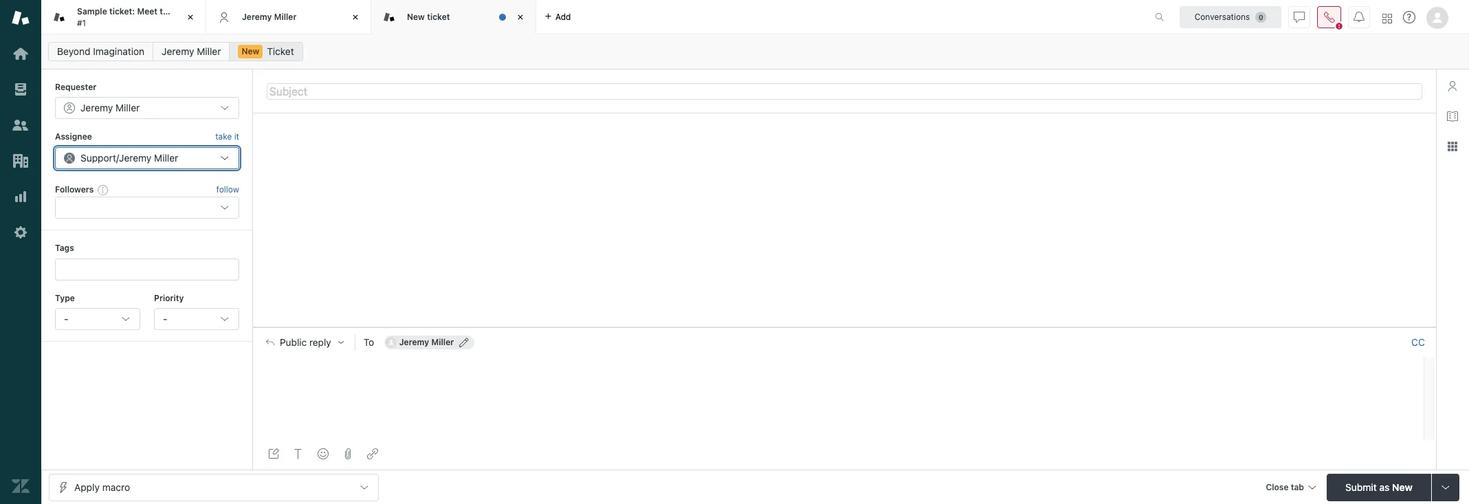 Task type: vqa. For each thing, say whether or not it's contained in the screenshot.
07:00)
no



Task type: describe. For each thing, give the bounding box(es) containing it.
knowledge image
[[1448, 111, 1459, 122]]

miller inside assignee element
[[154, 152, 178, 164]]

apply macro
[[74, 481, 130, 493]]

jeremy miller inside tab
[[242, 12, 297, 22]]

beyond imagination link
[[48, 42, 153, 61]]

beyond imagination
[[57, 45, 145, 57]]

public reply button
[[254, 328, 355, 357]]

ticket inside 'tab'
[[427, 12, 450, 22]]

apply
[[74, 481, 100, 493]]

jeremy miller link
[[153, 42, 230, 61]]

conversations button
[[1180, 6, 1282, 28]]

jeremy miller tab
[[206, 0, 371, 34]]

follow button
[[216, 184, 239, 196]]

insert emojis image
[[318, 448, 329, 459]]

requester element
[[55, 97, 239, 119]]

new ticket
[[407, 12, 450, 22]]

take
[[215, 132, 232, 142]]

close tab
[[1266, 482, 1305, 492]]

get started image
[[12, 45, 30, 63]]

zendesk image
[[12, 477, 30, 495]]

tags
[[55, 243, 74, 253]]

as
[[1380, 481, 1390, 493]]

reply
[[309, 337, 331, 348]]

close
[[1266, 482, 1289, 492]]

follow
[[216, 184, 239, 195]]

info on adding followers image
[[98, 184, 109, 195]]

new ticket tab
[[371, 0, 536, 34]]

customers image
[[12, 116, 30, 134]]

jeremy miller inside requester element
[[80, 102, 140, 114]]

add
[[556, 11, 571, 22]]

new for new ticket
[[407, 12, 425, 22]]

organizations image
[[12, 152, 30, 170]]

take it
[[215, 132, 239, 142]]

sample ticket: meet the ticket #1
[[77, 6, 198, 28]]

ticket inside sample ticket: meet the ticket #1
[[175, 6, 198, 17]]

add button
[[536, 0, 579, 34]]

miller inside requester element
[[116, 102, 140, 114]]

submit
[[1346, 481, 1377, 493]]

followers element
[[55, 197, 239, 219]]

sample
[[77, 6, 107, 17]]

jeremy inside "secondary" element
[[162, 45, 194, 57]]

draft mode image
[[268, 448, 279, 459]]

macro
[[102, 481, 130, 493]]

jeremy miller inside "secondary" element
[[162, 45, 221, 57]]

zendesk support image
[[12, 9, 30, 27]]

2 horizontal spatial new
[[1393, 481, 1413, 493]]

jeremy inside requester element
[[80, 102, 113, 114]]

millerjeremy500@gmail.com image
[[386, 337, 397, 348]]

main element
[[0, 0, 41, 504]]

1 close image from the left
[[184, 10, 197, 24]]

- button for type
[[55, 308, 140, 330]]

beyond
[[57, 45, 90, 57]]

miller inside tab
[[274, 12, 297, 22]]

edit user image
[[460, 338, 469, 347]]

jeremy right millerjeremy500@gmail.com "image"
[[399, 337, 429, 347]]

support / jeremy miller
[[80, 152, 178, 164]]

#1
[[77, 18, 86, 28]]



Task type: locate. For each thing, give the bounding box(es) containing it.
0 horizontal spatial new
[[242, 46, 260, 56]]

Subject field
[[267, 83, 1423, 99]]

1 - from the left
[[64, 313, 68, 325]]

- for type
[[64, 313, 68, 325]]

jeremy miller right millerjeremy500@gmail.com "image"
[[399, 337, 454, 347]]

close image
[[184, 10, 197, 24], [349, 10, 362, 24]]

assignee element
[[55, 147, 239, 169]]

new inside "secondary" element
[[242, 46, 260, 56]]

minimize composer image
[[839, 322, 850, 333]]

jeremy right support
[[119, 152, 152, 164]]

1 - button from the left
[[55, 308, 140, 330]]

to
[[364, 336, 374, 348]]

conversations
[[1195, 11, 1250, 22]]

jeremy miller down the
[[162, 45, 221, 57]]

-
[[64, 313, 68, 325], [163, 313, 167, 325]]

new for new
[[242, 46, 260, 56]]

get help image
[[1404, 11, 1416, 23]]

2 - from the left
[[163, 313, 167, 325]]

ticket
[[175, 6, 198, 17], [427, 12, 450, 22]]

jeremy inside tab
[[242, 12, 272, 22]]

it
[[234, 132, 239, 142]]

1 vertical spatial new
[[242, 46, 260, 56]]

the
[[160, 6, 173, 17]]

followers
[[55, 184, 94, 194]]

close image
[[514, 10, 527, 24]]

cc button
[[1412, 336, 1426, 349]]

- button for priority
[[154, 308, 239, 330]]

new inside 'tab'
[[407, 12, 425, 22]]

2 - button from the left
[[154, 308, 239, 330]]

submit as new
[[1346, 481, 1413, 493]]

- for priority
[[163, 313, 167, 325]]

tab
[[1291, 482, 1305, 492]]

- button down type
[[55, 308, 140, 330]]

cc
[[1412, 336, 1426, 348]]

0 horizontal spatial - button
[[55, 308, 140, 330]]

1 horizontal spatial ticket
[[427, 12, 450, 22]]

assignee
[[55, 132, 92, 142]]

jeremy miller
[[242, 12, 297, 22], [162, 45, 221, 57], [80, 102, 140, 114], [399, 337, 454, 347]]

imagination
[[93, 45, 145, 57]]

miller inside "secondary" element
[[197, 45, 221, 57]]

format text image
[[293, 448, 304, 459]]

zendesk products image
[[1383, 13, 1393, 23]]

support
[[80, 152, 116, 164]]

close tab button
[[1260, 473, 1322, 503]]

new
[[407, 12, 425, 22], [242, 46, 260, 56], [1393, 481, 1413, 493]]

priority
[[154, 293, 184, 303]]

0 horizontal spatial ticket
[[175, 6, 198, 17]]

type
[[55, 293, 75, 303]]

admin image
[[12, 224, 30, 241]]

close image inside jeremy miller tab
[[349, 10, 362, 24]]

jeremy
[[242, 12, 272, 22], [162, 45, 194, 57], [80, 102, 113, 114], [119, 152, 152, 164], [399, 337, 429, 347]]

customer context image
[[1448, 80, 1459, 91]]

Tags field
[[65, 262, 226, 276]]

take it button
[[215, 130, 239, 144]]

1 horizontal spatial new
[[407, 12, 425, 22]]

0 vertical spatial new
[[407, 12, 425, 22]]

meet
[[137, 6, 158, 17]]

2 close image from the left
[[349, 10, 362, 24]]

1 horizontal spatial close image
[[349, 10, 362, 24]]

jeremy inside assignee element
[[119, 152, 152, 164]]

tab containing sample ticket: meet the ticket
[[41, 0, 206, 34]]

tab
[[41, 0, 206, 34]]

ticket:
[[109, 6, 135, 17]]

jeremy down the
[[162, 45, 194, 57]]

1 horizontal spatial - button
[[154, 308, 239, 330]]

- down priority
[[163, 313, 167, 325]]

2 vertical spatial new
[[1393, 481, 1413, 493]]

add link (cmd k) image
[[367, 448, 378, 459]]

ticket
[[267, 45, 294, 57]]

jeremy down 'requester'
[[80, 102, 113, 114]]

displays possible ticket submission types image
[[1441, 482, 1452, 493]]

views image
[[12, 80, 30, 98]]

- button down priority
[[154, 308, 239, 330]]

reporting image
[[12, 188, 30, 206]]

notifications image
[[1354, 11, 1365, 22]]

miller
[[274, 12, 297, 22], [197, 45, 221, 57], [116, 102, 140, 114], [154, 152, 178, 164], [431, 337, 454, 347]]

secondary element
[[41, 38, 1470, 65]]

apps image
[[1448, 141, 1459, 152]]

0 horizontal spatial close image
[[184, 10, 197, 24]]

public
[[280, 337, 307, 348]]

public reply
[[280, 337, 331, 348]]

jeremy up ticket at left
[[242, 12, 272, 22]]

/
[[116, 152, 119, 164]]

requester
[[55, 82, 97, 92]]

0 horizontal spatial -
[[64, 313, 68, 325]]

add attachment image
[[342, 448, 353, 459]]

jeremy miller up ticket at left
[[242, 12, 297, 22]]

button displays agent's chat status as invisible. image
[[1294, 11, 1305, 22]]

jeremy miller down 'requester'
[[80, 102, 140, 114]]

- button
[[55, 308, 140, 330], [154, 308, 239, 330]]

tabs tab list
[[41, 0, 1141, 34]]

1 horizontal spatial -
[[163, 313, 167, 325]]

- down type
[[64, 313, 68, 325]]



